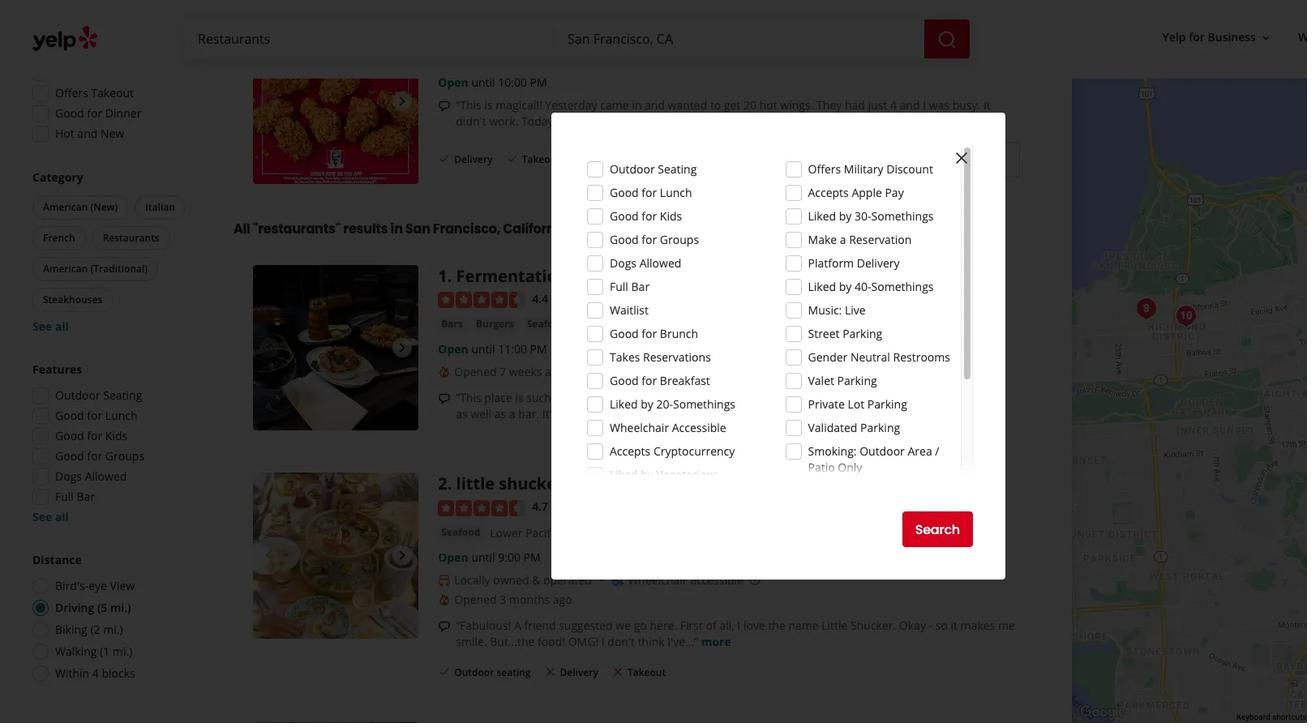 Task type: locate. For each thing, give the bounding box(es) containing it.
takeout
[[91, 85, 134, 101], [522, 153, 560, 166], [628, 666, 666, 679]]

0 horizontal spatial chicken
[[441, 50, 480, 64]]

1 vertical spatial more link
[[677, 407, 707, 422]]

option group containing distance
[[28, 552, 201, 687]]

lokma image
[[1131, 292, 1163, 325]]

2 horizontal spatial takeout
[[628, 666, 666, 679]]

1 horizontal spatial it
[[984, 97, 991, 113]]

view
[[110, 578, 135, 594]]

1 vertical spatial accepts
[[610, 444, 651, 459]]

0 vertical spatial full
[[610, 279, 628, 294]]

live
[[845, 302, 866, 318]]

wheelchair right 16 wheelchair v2 image
[[628, 572, 687, 588]]

open for open now
[[55, 24, 84, 40]]

2 see all button from the top
[[32, 509, 69, 525]]

make a reservation
[[808, 232, 912, 247]]

more right 20-
[[677, 407, 707, 422]]

american inside "american (new)" button
[[43, 200, 88, 214]]

1 reviews) from the top
[[570, 291, 614, 307]]

takeout right 16 close v2 icon
[[628, 666, 666, 679]]

1 vertical spatial offers
[[55, 85, 88, 101]]

as left well
[[456, 407, 468, 422]]

in inside ""this is magical!! yesterday came in and wanted to get 20 hot wings. they had just 4 and i was busy. it didn't work. today i went to marina and wanted to check out kfc there. it it…""
[[632, 97, 642, 113]]

liked for liked by 30-somethings
[[808, 208, 836, 224]]

1 vertical spatial ago
[[553, 592, 572, 607]]

until up locally
[[471, 550, 495, 565]]

1 vertical spatial dogs
[[55, 469, 82, 484]]

full up distance
[[55, 489, 74, 504]]

mi.) right "(5" at the bottom
[[110, 600, 131, 615]]

2 reviews) from the top
[[570, 499, 614, 514]]

see all button down the steakhouses button
[[32, 319, 69, 334]]

outdoor down smile.
[[454, 666, 494, 679]]

steakhouses
[[43, 293, 102, 307]]

seafood down 4.7 star rating image
[[441, 525, 480, 539]]

2 as from the left
[[495, 407, 506, 422]]

4 right just
[[890, 97, 897, 113]]

3 until from the top
[[471, 550, 495, 565]]

to down good for breakfast
[[661, 390, 672, 406]]

next image for 2 . little shucker
[[393, 546, 412, 566]]

more link
[[869, 113, 899, 129], [677, 407, 707, 422], [701, 634, 731, 649]]

takeout right 16 checkmark v2 icon
[[522, 153, 560, 166]]

1 vertical spatial see all
[[32, 509, 69, 525]]

2 vertical spatial more
[[701, 634, 731, 649]]

seafood link
[[524, 317, 569, 333], [438, 524, 484, 541]]

delivery inside group
[[91, 45, 134, 60]]

(68
[[551, 499, 568, 514]]

it…"
[[846, 113, 866, 129]]

mi.) right (2
[[103, 622, 123, 637]]

16 close v2 image
[[611, 665, 624, 678]]

1 all from the top
[[55, 319, 69, 334]]

bento peak image
[[1170, 300, 1203, 332]]

more link down just
[[869, 113, 899, 129]]

outdoor seating inside group
[[55, 388, 142, 403]]

0 horizontal spatial full
[[55, 489, 74, 504]]

there.
[[802, 113, 833, 129]]

open inside group
[[55, 24, 84, 40]]

0 vertical spatial see all
[[32, 319, 69, 334]]

think
[[638, 634, 665, 649]]

patio
[[808, 460, 835, 475]]

1 vertical spatial 16 speech v2 image
[[438, 393, 451, 406]]

1 vertical spatial seafood link
[[438, 524, 484, 541]]

previous image
[[259, 92, 279, 111], [259, 338, 279, 358]]

i left was
[[923, 97, 926, 113]]

0 vertical spatial mi.)
[[110, 600, 131, 615]]

pay
[[885, 185, 904, 200]]

1 vertical spatial kfc
[[779, 113, 799, 129]]

/
[[935, 444, 939, 459]]

full bar
[[610, 279, 650, 294], [55, 489, 95, 504]]

None search field
[[185, 19, 973, 58]]

(traditional)
[[90, 262, 148, 276]]

full bar up distance
[[55, 489, 95, 504]]

1 horizontal spatial allowed
[[640, 255, 681, 271]]

for inside button
[[1189, 30, 1205, 45]]

0 horizontal spatial 4
[[92, 666, 99, 681]]

make
[[808, 232, 837, 247]]

previous image for open until 10:00 pm
[[259, 92, 279, 111]]

i've…"
[[668, 634, 698, 649]]

fermentation lab image
[[253, 265, 419, 431]]

1 "this from the top
[[456, 97, 481, 113]]

0 vertical spatial outdoor seating
[[610, 161, 697, 177]]

1 vertical spatial it's
[[542, 407, 557, 422]]

a right the make
[[840, 232, 846, 247]]

kfc down wings.
[[779, 113, 799, 129]]

operated
[[543, 572, 592, 588]]

1 vertical spatial seafood button
[[438, 524, 484, 541]]

hot
[[55, 126, 74, 141]]

by left '40-'
[[839, 279, 852, 294]]

was
[[929, 97, 950, 113]]

ago for opened 3 months ago
[[553, 592, 572, 607]]

1 horizontal spatial seating
[[808, 390, 846, 406]]

heights
[[562, 525, 602, 541]]

0 vertical spatial ago
[[545, 364, 564, 380]]

group containing open now
[[28, 0, 201, 147]]

2 previous image from the top
[[259, 338, 279, 358]]

2 vertical spatial next image
[[393, 546, 412, 566]]

good for lunch down features at the left of page
[[55, 408, 138, 423]]

it left it…"
[[836, 113, 844, 129]]

next image
[[393, 92, 412, 111], [393, 338, 412, 358], [393, 546, 412, 566]]

bar up distance
[[77, 489, 95, 504]]

parking down the live
[[843, 326, 882, 341]]

go right 20-
[[675, 390, 688, 406]]

1 vertical spatial previous image
[[259, 338, 279, 358]]

go
[[675, 390, 688, 406], [634, 618, 647, 633]]

1 vertical spatial is
[[515, 390, 524, 406]]

burgers
[[476, 317, 514, 331]]

more link for lab
[[677, 407, 707, 422]]

hot and new
[[55, 126, 124, 141]]

1 vertical spatial with
[[605, 407, 628, 422]]

1 see all from the top
[[32, 319, 69, 334]]

delivery inside "search" dialog
[[857, 255, 900, 271]]

ago down operated on the left of the page
[[553, 592, 572, 607]]

1 horizontal spatial full
[[610, 279, 628, 294]]

2 see from the top
[[32, 509, 52, 525]]

1 vertical spatial bar
[[77, 489, 95, 504]]

1 horizontal spatial good for groups
[[610, 232, 699, 247]]

see up distance
[[32, 509, 52, 525]]

pm right 11:00
[[530, 342, 547, 357]]

0 vertical spatial 16 speech v2 image
[[438, 99, 451, 112]]

1 vertical spatial seating
[[103, 388, 142, 403]]

it's down "such"
[[542, 407, 557, 422]]

ago right the weeks
[[545, 364, 564, 380]]

0 vertical spatial all
[[55, 319, 69, 334]]

reservations
[[643, 350, 711, 365]]

pm for lab
[[530, 342, 547, 357]]

american inside american (traditional) button
[[43, 262, 88, 276]]

16 close v2 image
[[544, 665, 557, 678]]

offers up good for dinner
[[55, 85, 88, 101]]

i left don't
[[602, 634, 605, 649]]

weeks
[[509, 364, 542, 380]]

friend
[[524, 618, 556, 633]]

1 vertical spatial slideshow element
[[253, 265, 419, 431]]

2 16 checkmark v2 image from the top
[[438, 665, 451, 678]]

well
[[471, 407, 492, 422]]

1 vertical spatial lunch
[[105, 408, 138, 423]]

-
[[929, 618, 933, 633]]

16 checkmark v2 image for delivery
[[438, 152, 451, 165]]

more link right 20-
[[677, 407, 707, 422]]

3 next image from the top
[[393, 546, 412, 566]]

"this for didn't
[[456, 97, 481, 113]]

1 vertical spatial next image
[[393, 338, 412, 358]]

neutral
[[851, 350, 890, 365]]

1 chicken from the left
[[441, 50, 480, 64]]

walking (1 mi.)
[[55, 644, 132, 659]]

2 vertical spatial slideshow element
[[253, 473, 419, 639]]

0 vertical spatial accepts
[[808, 185, 849, 200]]

open left now
[[55, 24, 84, 40]]

as down place
[[495, 407, 506, 422]]

accepts for accepts cryptocurrency
[[610, 444, 651, 459]]

1 horizontal spatial seafood link
[[524, 317, 569, 333]]

2 american from the top
[[43, 262, 88, 276]]

with down hangout
[[605, 407, 628, 422]]

somethings up accessible
[[673, 397, 736, 412]]

kfc inside ""this is magical!! yesterday came in and wanted to get 20 hot wings. they had just 4 and i was busy. it didn't work. today i went to marina and wanted to check out kfc there. it it…""
[[779, 113, 799, 129]]

search image
[[937, 30, 957, 49]]

2 opened from the top
[[454, 592, 497, 607]]

bars button
[[438, 317, 466, 333]]

0 vertical spatial wheelchair
[[610, 420, 669, 435]]

wheelchair inside "search" dialog
[[610, 420, 669, 435]]

0 horizontal spatial as
[[456, 407, 468, 422]]

parking down that
[[860, 420, 900, 435]]

outdoor down 'marina'
[[610, 161, 655, 177]]

(new)
[[90, 200, 118, 214]]

0 horizontal spatial good for groups
[[55, 448, 144, 464]]

more down just
[[869, 113, 899, 129]]

outdoor seating down 'marina'
[[610, 161, 697, 177]]

outdoor seating down features at the left of page
[[55, 388, 142, 403]]

see all up distance
[[32, 509, 69, 525]]

1 vertical spatial group
[[29, 169, 201, 335]]

1 horizontal spatial good for kids
[[610, 208, 682, 224]]

liked right lit on the bottom left
[[610, 397, 638, 412]]

to left check in the right top of the page
[[711, 113, 722, 129]]

1 vertical spatial it
[[836, 113, 844, 129]]

16 checkmark v2 image left 16 checkmark v2 icon
[[438, 152, 451, 165]]

1 vertical spatial full bar
[[55, 489, 95, 504]]

get directions link
[[900, 142, 1020, 177]]

slideshow element for 2
[[253, 473, 419, 639]]

seating inside group
[[103, 388, 142, 403]]

0 vertical spatial american
[[43, 200, 88, 214]]

it right busy.
[[984, 97, 991, 113]]

0 horizontal spatial groups
[[105, 448, 144, 464]]

16 speech v2 image for "this is magical!! yesterday came in and wanted to get 20 hot wings. they had just 4 and i was busy. it didn't work. today i went to marina and wanted to check out kfc there. it it…"
[[438, 99, 451, 112]]

1 vertical spatial .
[[447, 473, 452, 495]]

somethings down pay
[[871, 208, 934, 224]]

liked for liked by vegetarians
[[610, 467, 638, 482]]

0 vertical spatial more
[[869, 113, 899, 129]]

2 16 speech v2 image from the top
[[438, 393, 451, 406]]

see all button up distance
[[32, 509, 69, 525]]

accepts apple pay
[[808, 185, 904, 200]]

1 vertical spatial seating
[[497, 666, 531, 679]]

chicken inside chicken shop button
[[584, 50, 623, 64]]

0 vertical spatial next image
[[393, 92, 412, 111]]

bird's-eye view
[[55, 578, 135, 594]]

see for category
[[32, 319, 52, 334]]

outdoor seating
[[610, 161, 697, 177], [55, 388, 142, 403]]

somethings
[[871, 208, 934, 224], [871, 279, 934, 294], [673, 397, 736, 412]]

with down breakfast
[[691, 390, 713, 406]]

0 horizontal spatial dogs allowed
[[55, 469, 127, 484]]

1 horizontal spatial seafood button
[[524, 317, 569, 333]]

a inside dialog
[[840, 232, 846, 247]]

somethings down reservation
[[871, 279, 934, 294]]

0 horizontal spatial outdoor seating
[[55, 388, 142, 403]]

liked by vegetarians
[[610, 467, 719, 482]]

0 vertical spatial seafood
[[527, 317, 566, 331]]

the
[[768, 618, 786, 633]]

here.
[[650, 618, 677, 633]]

with
[[691, 390, 713, 406], [605, 407, 628, 422]]

0 vertical spatial good for lunch
[[610, 185, 692, 200]]

0 vertical spatial slideshow element
[[253, 18, 419, 184]]

in up 'marina'
[[632, 97, 642, 113]]

0 horizontal spatial in
[[391, 220, 403, 238]]

0 horizontal spatial seafood link
[[438, 524, 484, 541]]

it's left self
[[759, 390, 774, 406]]

4.4
[[532, 291, 548, 307]]

see down the steakhouses button
[[32, 319, 52, 334]]

2 slideshow element from the top
[[253, 265, 419, 431]]

liked up music:
[[808, 279, 836, 294]]

walking
[[55, 644, 97, 659]]

had
[[845, 97, 865, 113]]

0 horizontal spatial seafood
[[441, 525, 480, 539]]

reviews) down lab
[[570, 291, 614, 307]]

0 vertical spatial groups
[[660, 232, 699, 247]]

. for 2
[[447, 473, 452, 495]]

kids inside "search" dialog
[[660, 208, 682, 224]]

16 speech v2 image
[[438, 99, 451, 112], [438, 393, 451, 406]]

slideshow element for 1
[[253, 265, 419, 431]]

magical!!
[[496, 97, 542, 113]]

apple
[[852, 185, 882, 200]]

american down french button
[[43, 262, 88, 276]]

1 horizontal spatial it's
[[759, 390, 774, 406]]

seafood for topmost seafood button
[[527, 317, 566, 331]]

little
[[822, 618, 848, 633]]

2 see all from the top
[[32, 509, 69, 525]]

16 flame v2 image
[[438, 593, 451, 606]]

opened for opened 7 weeks ago
[[454, 364, 497, 380]]

place
[[484, 390, 512, 406]]

1 vertical spatial groups
[[105, 448, 144, 464]]

0 vertical spatial see all button
[[32, 319, 69, 334]]

until down burgers button
[[471, 342, 495, 357]]

2 vertical spatial mi.)
[[113, 644, 132, 659]]

bird's-
[[55, 578, 89, 594]]

pm
[[530, 74, 547, 90], [530, 342, 547, 357], [524, 550, 541, 565]]

suggested
[[559, 618, 613, 633]]

. for 1
[[447, 265, 452, 287]]

1 previous image from the top
[[259, 92, 279, 111]]

parking up area
[[837, 373, 877, 388]]

accepts left apple
[[808, 185, 849, 200]]

16 speech v2 image down open until 10:00 pm
[[438, 99, 451, 112]]

1 . from the top
[[447, 265, 452, 287]]

1 vertical spatial 16 checkmark v2 image
[[438, 665, 451, 678]]

1 horizontal spatial chicken
[[584, 50, 623, 64]]

accepts up liked by vegetarians
[[610, 444, 651, 459]]

more
[[869, 113, 899, 129], [677, 407, 707, 422], [701, 634, 731, 649]]

dogs allowed inside "search" dialog
[[610, 255, 681, 271]]

blocks
[[102, 666, 135, 681]]

as
[[456, 407, 468, 422], [495, 407, 506, 422]]

0 horizontal spatial good for lunch
[[55, 408, 138, 423]]

opened down locally
[[454, 592, 497, 607]]

new
[[101, 126, 124, 141]]

1 horizontal spatial bar
[[631, 279, 650, 294]]

kfc up chicken wings
[[438, 18, 468, 40]]

seating down but...the
[[497, 666, 531, 679]]

group
[[28, 0, 201, 147], [29, 169, 201, 335], [28, 362, 201, 525]]

full bar inside "search" dialog
[[610, 279, 650, 294]]

american for american (traditional)
[[43, 262, 88, 276]]

0 vertical spatial more link
[[869, 113, 899, 129]]

4.7
[[532, 499, 548, 514]]

keyboard shortcuts
[[1237, 713, 1307, 722]]

shucker.
[[851, 618, 896, 633]]

1 opened from the top
[[454, 364, 497, 380]]

1 16 checkmark v2 image from the top
[[438, 152, 451, 165]]

2 until from the top
[[471, 342, 495, 357]]

1 horizontal spatial takeout
[[522, 153, 560, 166]]

biking
[[55, 622, 87, 637]]

wings.
[[780, 97, 814, 113]]

1 vertical spatial see all button
[[32, 509, 69, 525]]

offers inside "search" dialog
[[808, 161, 841, 177]]

1 vertical spatial pm
[[530, 342, 547, 357]]

16 checkmark v2 image
[[506, 152, 519, 165]]

next image for 1 . fermentation lab
[[393, 338, 412, 358]]

locally owned & operated
[[454, 572, 592, 588]]

offers for offers military discount
[[808, 161, 841, 177]]

see all down the steakhouses button
[[32, 319, 69, 334]]

. left little
[[447, 473, 452, 495]]

"this up didn't
[[456, 97, 481, 113]]

chicken inside chicken wings button
[[441, 50, 480, 64]]

1 vertical spatial dogs allowed
[[55, 469, 127, 484]]

0 vertical spatial seafood button
[[524, 317, 569, 333]]

16 flame v2 image
[[438, 366, 451, 379]]

seafood link down "4.4"
[[524, 317, 569, 333]]

came
[[600, 97, 629, 113]]

is
[[484, 97, 493, 113], [515, 390, 524, 406]]

lunch inside "search" dialog
[[660, 185, 692, 200]]

delivery right 16 close v2 image
[[560, 666, 598, 679]]

0 horizontal spatial go
[[634, 618, 647, 633]]

seating down valet
[[808, 390, 846, 406]]

by for 40-
[[839, 279, 852, 294]]

0 horizontal spatial accepts
[[610, 444, 651, 459]]

(1
[[100, 644, 110, 659]]

chicken left shop
[[584, 50, 623, 64]]

parking right lot on the bottom right
[[867, 397, 907, 412]]

1 next image from the top
[[393, 92, 412, 111]]

1 see all button from the top
[[32, 319, 69, 334]]

mi.) right (1
[[113, 644, 132, 659]]

1 vertical spatial wanted
[[669, 113, 709, 129]]

1 vertical spatial reviews)
[[570, 499, 614, 514]]

16 checkmark v2 image down 16 speech v2 icon
[[438, 665, 451, 678]]

validated
[[808, 420, 858, 435]]

more link down of
[[701, 634, 731, 649]]

0 vertical spatial pm
[[530, 74, 547, 90]]

info icon image
[[748, 573, 761, 586], [748, 573, 761, 586]]

0 vertical spatial group
[[28, 0, 201, 147]]

seafood button down 4.7 star rating image
[[438, 524, 484, 541]]

distance
[[32, 552, 82, 568]]

1 american from the top
[[43, 200, 88, 214]]

all
[[55, 319, 69, 334], [55, 509, 69, 525]]

until for little
[[471, 550, 495, 565]]

is up work.
[[484, 97, 493, 113]]

seafood down "4.4"
[[527, 317, 566, 331]]

by
[[839, 208, 852, 224], [839, 279, 852, 294], [641, 397, 653, 412], [641, 467, 653, 482]]

delivery
[[91, 45, 134, 60], [454, 153, 493, 166], [857, 255, 900, 271], [560, 666, 598, 679]]

takes
[[610, 350, 640, 365]]

by down accepts cryptocurrency
[[641, 467, 653, 482]]

open up 16 flame v2 image
[[438, 342, 469, 357]]

slideshow element
[[253, 18, 419, 184], [253, 265, 419, 431], [253, 473, 419, 639]]

0 horizontal spatial full bar
[[55, 489, 95, 504]]

accessible
[[690, 572, 744, 588]]

0 horizontal spatial takeout
[[91, 85, 134, 101]]

0 vertical spatial opened
[[454, 364, 497, 380]]

1 16 speech v2 image from the top
[[438, 99, 451, 112]]

1 vertical spatial somethings
[[871, 279, 934, 294]]

in left san
[[391, 220, 403, 238]]

2 vertical spatial until
[[471, 550, 495, 565]]

"this inside "this place is such a chill hangout spot to go with friends. it's a self seating area that has tables, couches, as well as a bar. it's dimly lit with a nice…"
[[456, 390, 481, 406]]

full up waitlist on the left
[[610, 279, 628, 294]]

seating
[[658, 161, 697, 177], [103, 388, 142, 403]]

2 "this from the top
[[456, 390, 481, 406]]

2 chicken from the left
[[584, 50, 623, 64]]

0 vertical spatial see
[[32, 319, 52, 334]]

group containing category
[[29, 169, 201, 335]]

check
[[725, 113, 755, 129]]

outdoor inside smoking: outdoor area / patio only
[[860, 444, 905, 459]]

by for 30-
[[839, 208, 852, 224]]

0 vertical spatial go
[[675, 390, 688, 406]]

3 slideshow element from the top
[[253, 473, 419, 639]]

16 checkmark v2 image for outdoor seating
[[438, 665, 451, 678]]

0 vertical spatial with
[[691, 390, 713, 406]]

chicken shop link
[[581, 49, 653, 66]]

until down the "chicken wings" link
[[471, 74, 495, 90]]

street parking
[[808, 326, 882, 341]]

and
[[645, 97, 665, 113], [900, 97, 920, 113], [646, 113, 666, 129], [77, 126, 98, 141]]

to inside "this place is such a chill hangout spot to go with friends. it's a self seating area that has tables, couches, as well as a bar. it's dimly lit with a nice…"
[[661, 390, 672, 406]]

within 4 blocks
[[55, 666, 135, 681]]

16 chevron down v2 image
[[1259, 31, 1272, 44]]

offers down open now
[[55, 45, 88, 60]]

16 checkmark v2 image
[[438, 152, 451, 165], [438, 665, 451, 678]]

0 horizontal spatial it
[[836, 113, 844, 129]]

full bar up waitlist on the left
[[610, 279, 650, 294]]

takes reservations
[[610, 350, 711, 365]]

0 vertical spatial .
[[447, 265, 452, 287]]

"this inside ""this is magical!! yesterday came in and wanted to get 20 hot wings. they had just 4 and i was busy. it didn't work. today i went to marina and wanted to check out kfc there. it it…""
[[456, 97, 481, 113]]

driving (5 mi.)
[[55, 600, 131, 615]]

0 horizontal spatial bar
[[77, 489, 95, 504]]

0 vertical spatial in
[[632, 97, 642, 113]]

outdoor seating
[[454, 666, 531, 679]]

good for brunch
[[610, 326, 698, 341]]

liked down accepts cryptocurrency
[[610, 467, 638, 482]]

1 horizontal spatial go
[[675, 390, 688, 406]]

good for lunch down 'marina'
[[610, 185, 692, 200]]

restaurants button
[[92, 226, 170, 251]]

by for 20-
[[641, 397, 653, 412]]

italian button
[[135, 195, 186, 220]]

delivery down reservation
[[857, 255, 900, 271]]

(5
[[97, 600, 107, 615]]

parking for valet parking
[[837, 373, 877, 388]]

pm right 9:00 on the bottom of page
[[524, 550, 541, 565]]

is inside ""this is magical!! yesterday came in and wanted to get 20 hot wings. they had just 4 and i was busy. it didn't work. today i went to marina and wanted to check out kfc there. it it…""
[[484, 97, 493, 113]]

mi.) for walking (1 mi.)
[[113, 644, 132, 659]]

wheelchair for wheelchair accessible
[[628, 572, 687, 588]]

2 . from the top
[[447, 473, 452, 495]]

it's
[[759, 390, 774, 406], [542, 407, 557, 422]]

1 see from the top
[[32, 319, 52, 334]]

parking for street parking
[[843, 326, 882, 341]]

previous image
[[259, 546, 279, 566]]

reviews) up the heights
[[570, 499, 614, 514]]

fermentation lab link
[[456, 265, 601, 287]]

dogs inside group
[[55, 469, 82, 484]]

1 horizontal spatial groups
[[660, 232, 699, 247]]

2 next image from the top
[[393, 338, 412, 358]]

option group
[[28, 552, 201, 687]]

good for lunch
[[610, 185, 692, 200], [55, 408, 138, 423]]

1 horizontal spatial kfc
[[779, 113, 799, 129]]

2 all from the top
[[55, 509, 69, 525]]



Task type: describe. For each thing, give the bounding box(es) containing it.
hangout
[[587, 390, 632, 406]]

results
[[343, 220, 388, 238]]

16 speech v2 image
[[438, 620, 451, 633]]

reviews) for 2 . little shucker
[[570, 499, 614, 514]]

lower
[[490, 525, 523, 541]]

went
[[563, 113, 589, 129]]

francisco,
[[433, 220, 500, 238]]

see all for features
[[32, 509, 69, 525]]

4.7 star rating image
[[438, 500, 526, 516]]

burgers button
[[473, 317, 517, 333]]

pm for shucker
[[524, 550, 541, 565]]

ago for opened 7 weeks ago
[[545, 364, 564, 380]]

chicken for chicken wings
[[441, 50, 480, 64]]

but...the
[[490, 634, 535, 649]]

go inside "this place is such a chill hangout spot to go with friends. it's a self seating area that has tables, couches, as well as a bar. it's dimly lit with a nice…"
[[675, 390, 688, 406]]

1 vertical spatial good for kids
[[55, 428, 128, 444]]

open for open until 10:00 pm
[[438, 74, 469, 90]]

i right the all,
[[737, 618, 741, 633]]

busy.
[[953, 97, 981, 113]]

see all for category
[[32, 319, 69, 334]]

wheelchair for wheelchair accessible
[[610, 420, 669, 435]]

1 slideshow element from the top
[[253, 18, 419, 184]]

takeout for 16 checkmark v2 icon
[[522, 153, 560, 166]]

see for features
[[32, 509, 52, 525]]

2 . little shucker
[[438, 473, 564, 495]]

1 vertical spatial good for lunch
[[55, 408, 138, 423]]

full inside "search" dialog
[[610, 279, 628, 294]]

outdoor down features at the left of page
[[55, 388, 100, 403]]

seating inside "search" dialog
[[658, 161, 697, 177]]

shucker
[[499, 473, 564, 495]]

pacific
[[526, 525, 559, 541]]

search
[[915, 520, 960, 539]]

fast food button
[[521, 49, 574, 66]]

1 horizontal spatial with
[[691, 390, 713, 406]]

offers for offers delivery
[[55, 45, 88, 60]]

0 horizontal spatial with
[[605, 407, 628, 422]]

liked by 40-somethings
[[808, 279, 934, 294]]

16 locally owned v2 image
[[438, 574, 451, 587]]

and left was
[[900, 97, 920, 113]]

a
[[514, 618, 521, 633]]

american for american (new)
[[43, 200, 88, 214]]

7
[[500, 364, 506, 380]]

chicken wings link
[[438, 49, 515, 66]]

little shucker link
[[456, 473, 564, 495]]

i left went
[[556, 113, 560, 129]]

somethings for 30-
[[871, 208, 934, 224]]

more link for shucker
[[701, 634, 731, 649]]

a left self
[[777, 390, 784, 406]]

yesterday
[[545, 97, 597, 113]]

today
[[521, 113, 554, 129]]

to left the get
[[710, 97, 721, 113]]

little
[[456, 473, 495, 495]]

me
[[998, 618, 1015, 633]]

get
[[724, 97, 741, 113]]

11:00
[[498, 342, 527, 357]]

0 horizontal spatial seating
[[497, 666, 531, 679]]

0 vertical spatial kfc
[[438, 18, 468, 40]]

shortcuts
[[1272, 713, 1307, 722]]

area
[[908, 444, 932, 459]]

reviews) for 1 . fermentation lab
[[570, 291, 614, 307]]

lab
[[572, 265, 601, 287]]

accepts for accepts apple pay
[[808, 185, 849, 200]]

takeout inside group
[[91, 85, 134, 101]]

0 horizontal spatial allowed
[[85, 469, 127, 484]]

close image
[[952, 148, 971, 168]]

open now
[[55, 24, 111, 40]]

0 vertical spatial wanted
[[668, 97, 707, 113]]

group containing features
[[28, 362, 201, 525]]

tables,
[[922, 390, 956, 406]]

spot
[[635, 390, 658, 406]]

seafood for the bottom seafood button
[[441, 525, 480, 539]]

all,
[[720, 618, 734, 633]]

open for open until 11:00 pm
[[438, 342, 469, 357]]

see all button for features
[[32, 509, 69, 525]]

user actions element
[[1150, 23, 1307, 55]]

out
[[758, 113, 776, 129]]

features
[[32, 362, 82, 377]]

don't
[[608, 634, 635, 649]]

business
[[1208, 30, 1256, 45]]

good for groups inside "search" dialog
[[610, 232, 699, 247]]

"this for well
[[456, 390, 481, 406]]

4 inside ""this is magical!! yesterday came in and wanted to get 20 hot wings. they had just 4 and i was busy. it didn't work. today i went to marina and wanted to check out kfc there. it it…""
[[890, 97, 897, 113]]

brunch
[[660, 326, 698, 341]]

search dialog
[[0, 0, 1307, 723]]

liked for liked by 20-somethings
[[610, 397, 638, 412]]

validated parking
[[808, 420, 900, 435]]

self
[[787, 390, 805, 406]]

all for features
[[55, 509, 69, 525]]

they
[[817, 97, 842, 113]]

lot
[[848, 397, 865, 412]]

map region
[[954, 0, 1307, 723]]

we
[[616, 618, 631, 633]]

more for 2 . little shucker
[[701, 634, 731, 649]]

1 vertical spatial good for groups
[[55, 448, 144, 464]]

valet
[[808, 373, 834, 388]]

fast
[[525, 50, 545, 64]]

see all button for category
[[32, 319, 69, 334]]

takeout for 16 close v2 icon
[[628, 666, 666, 679]]

seating inside "this place is such a chill hangout spot to go with friends. it's a self seating area that has tables, couches, as well as a bar. it's dimly lit with a nice…"
[[808, 390, 846, 406]]

chicken for chicken shop
[[584, 50, 623, 64]]

and right the came
[[645, 97, 665, 113]]

a down spot
[[631, 407, 637, 422]]

military
[[844, 161, 884, 177]]

allowed inside "search" dialog
[[640, 255, 681, 271]]

didn't
[[456, 113, 486, 129]]

"restaurants"
[[253, 220, 341, 238]]

open for open until 9:00 pm
[[438, 550, 469, 565]]

a left "bar."
[[509, 407, 516, 422]]

1 vertical spatial in
[[391, 220, 403, 238]]

parking for validated parking
[[860, 420, 900, 435]]

go inside "fabulous! a friend suggested we go here. first of all, i love the name little shucker. okay - so it makes me smile. but...the food! omg! i don't think i've…"
[[634, 618, 647, 633]]

by for vegetarians
[[641, 467, 653, 482]]

groups inside "search" dialog
[[660, 232, 699, 247]]

offers for offers takeout
[[55, 85, 88, 101]]

1 as from the left
[[456, 407, 468, 422]]

somethings for 20-
[[673, 397, 736, 412]]

bar inside group
[[77, 489, 95, 504]]

to right went
[[592, 113, 603, 129]]

google image
[[1076, 702, 1129, 723]]

1 until from the top
[[471, 74, 495, 90]]

and inside group
[[77, 126, 98, 141]]

3
[[500, 592, 506, 607]]

mi.) for driving (5 mi.)
[[110, 600, 131, 615]]

little shucker image
[[253, 473, 419, 639]]

full inside group
[[55, 489, 74, 504]]

all
[[234, 220, 250, 238]]

liked for liked by 40-somethings
[[808, 279, 836, 294]]

good for breakfast
[[610, 373, 710, 388]]

street
[[808, 326, 840, 341]]

40-
[[855, 279, 871, 294]]

keyboard shortcuts button
[[1237, 712, 1307, 723]]

groups inside group
[[105, 448, 144, 464]]

san
[[405, 220, 430, 238]]

eye
[[89, 578, 107, 594]]

delivery down didn't
[[454, 153, 493, 166]]

liked by 30-somethings
[[808, 208, 934, 224]]

bar inside "search" dialog
[[631, 279, 650, 294]]

dinner
[[105, 105, 141, 121]]

more for 1 . fermentation lab
[[677, 407, 707, 422]]

mi.) for biking (2 mi.)
[[103, 622, 123, 637]]

offers delivery
[[55, 45, 134, 60]]

a left chill
[[554, 390, 561, 406]]

burgers link
[[473, 317, 517, 333]]

lunch inside group
[[105, 408, 138, 423]]

is inside "this place is such a chill hangout spot to go with friends. it's a self seating area that has tables, couches, as well as a bar. it's dimly lit with a nice…"
[[515, 390, 524, 406]]

chicken shop
[[584, 50, 649, 64]]

yelp for business
[[1163, 30, 1256, 45]]

previous image for open until 11:00 pm
[[259, 338, 279, 358]]

and right 'marina'
[[646, 113, 666, 129]]

accessible
[[672, 420, 726, 435]]

10:00
[[498, 74, 527, 90]]

open until 9:00 pm
[[438, 550, 541, 565]]

american (new)
[[43, 200, 118, 214]]

opened for opened 3 months ago
[[454, 592, 497, 607]]

kids inside group
[[105, 428, 128, 444]]

opened 3 months ago
[[454, 592, 572, 607]]

4.4 star rating image
[[438, 292, 526, 309]]

of
[[706, 618, 717, 633]]

outdoor seating inside "search" dialog
[[610, 161, 697, 177]]

all for category
[[55, 319, 69, 334]]

16 wheelchair v2 image
[[612, 574, 625, 587]]

fast food
[[525, 50, 571, 64]]

good for kids inside "search" dialog
[[610, 208, 682, 224]]

until for fermentation
[[471, 342, 495, 357]]

16 speech v2 image for "this place is such a chill hangout spot to go with friends. it's a self seating area that has tables, couches, as well as a bar. it's dimly lit with a nice…"
[[438, 393, 451, 406]]

such
[[527, 390, 551, 406]]

good for lunch inside "search" dialog
[[610, 185, 692, 200]]

kfc image
[[253, 18, 419, 184]]

shop
[[625, 50, 649, 64]]

reservation
[[849, 232, 912, 247]]

somethings for 40-
[[871, 279, 934, 294]]

(2
[[90, 622, 100, 637]]

wings
[[483, 50, 512, 64]]

private lot parking
[[808, 397, 907, 412]]

4 inside option group
[[92, 666, 99, 681]]

friends.
[[716, 390, 756, 406]]

dogs inside "search" dialog
[[610, 255, 637, 271]]

california
[[503, 220, 568, 238]]



Task type: vqa. For each thing, say whether or not it's contained in the screenshot.
OPEN for Open until 11:00 PM
yes



